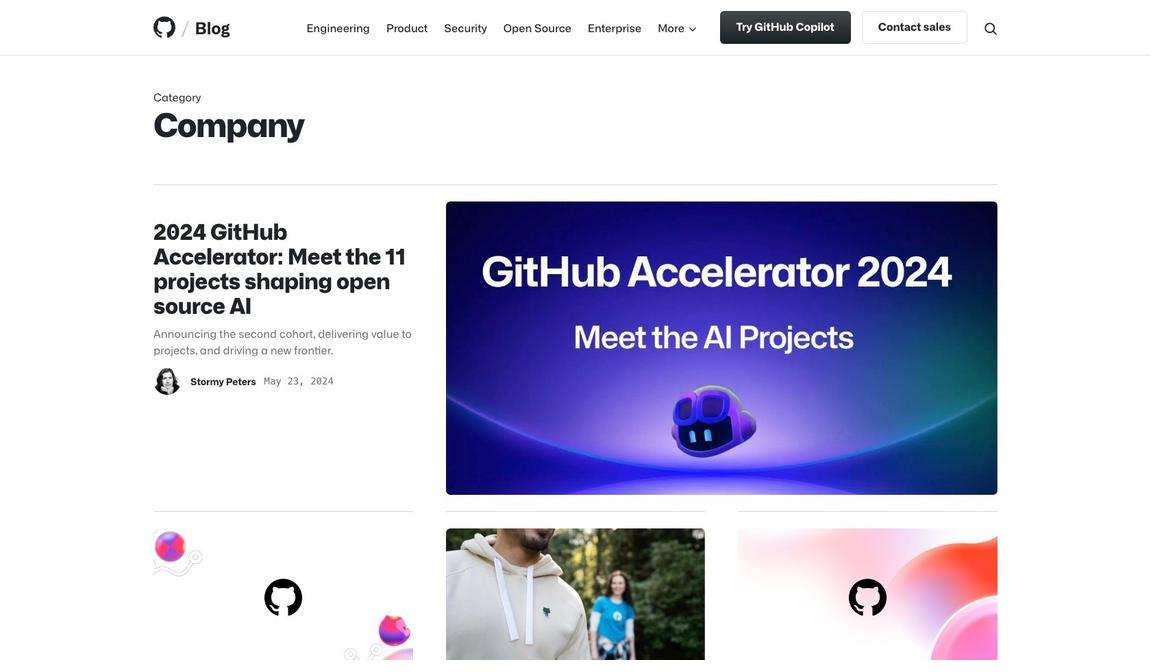 Task type: locate. For each thing, give the bounding box(es) containing it.
stormy peters image
[[154, 368, 181, 395]]

visit github image
[[154, 16, 176, 38]]

search toggle image
[[985, 22, 998, 36]]



Task type: vqa. For each thing, say whether or not it's contained in the screenshot.
the leftmost 'a'
no



Task type: describe. For each thing, give the bounding box(es) containing it.
chevron down image
[[688, 23, 699, 34]]



